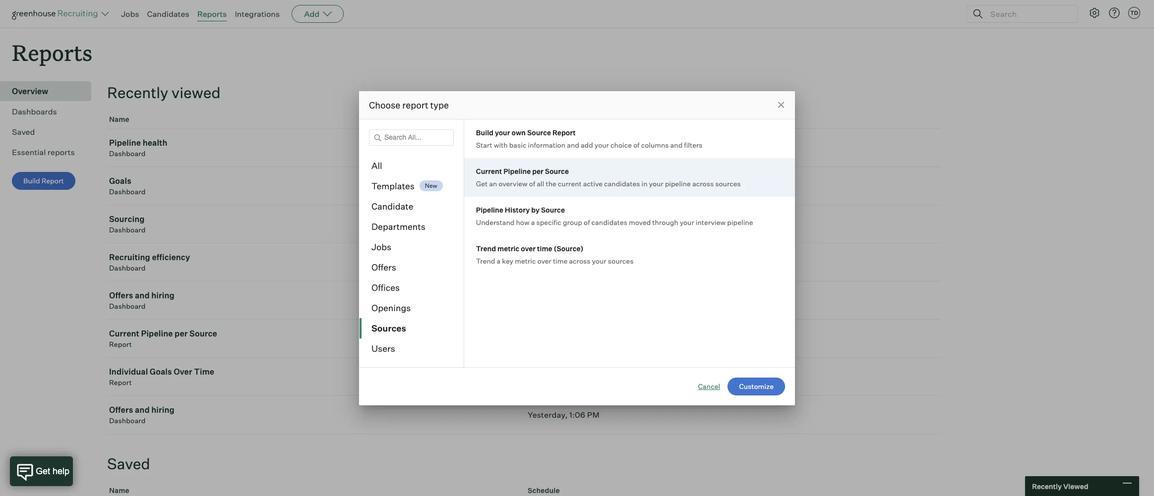 Task type: describe. For each thing, give the bounding box(es) containing it.
last
[[528, 115, 543, 124]]

pm for pipeline health
[[572, 143, 585, 153]]

saved inside saved link
[[12, 127, 35, 137]]

choose report type dialog
[[359, 91, 795, 406]]

candidates inside current pipeline per source get an overview of all the current active candidates in your pipeline across sources
[[604, 179, 640, 188]]

health
[[143, 138, 168, 148]]

cancel
[[698, 382, 721, 391]]

add button
[[292, 5, 344, 23]]

pm for offers and hiring
[[587, 410, 600, 420]]

current for current pipeline per source get an overview of all the current active candidates in your pipeline across sources
[[476, 167, 502, 175]]

1 vertical spatial metric
[[515, 257, 536, 265]]

your inside pipeline history by source understand how a specific group of candidates moved through your interview pipeline
[[680, 218, 695, 227]]

viewed for last viewed
[[545, 115, 569, 124]]

recently viewed
[[107, 83, 221, 102]]

report for build your own source report
[[553, 128, 576, 137]]

last viewed
[[528, 115, 569, 124]]

group
[[563, 218, 583, 227]]

reports link
[[197, 9, 227, 19]]

today, for recruiting efficiency
[[528, 258, 553, 268]]

pipeline inside current pipeline per source get an overview of all the current active candidates in your pipeline across sources
[[504, 167, 531, 175]]

Search All... text field
[[369, 129, 454, 146]]

1 vertical spatial offers
[[109, 291, 133, 301]]

with
[[494, 141, 508, 149]]

your inside current pipeline per source get an overview of all the current active candidates in your pipeline across sources
[[649, 179, 664, 188]]

and down individual goals over time report
[[135, 406, 150, 415]]

understand
[[476, 218, 515, 227]]

pm for goals
[[577, 181, 589, 191]]

candidates
[[147, 9, 189, 19]]

0 vertical spatial metric
[[498, 244, 520, 253]]

users
[[372, 343, 395, 354]]

add
[[581, 141, 593, 149]]

templates
[[372, 180, 415, 191]]

overview
[[12, 86, 48, 96]]

history
[[505, 206, 530, 214]]

1 trend from the top
[[476, 244, 496, 253]]

build for build report
[[23, 177, 40, 185]]

sources inside current pipeline per source get an overview of all the current active candidates in your pipeline across sources
[[716, 179, 741, 188]]

integrations link
[[235, 9, 280, 19]]

build report button
[[12, 172, 75, 190]]

candidate
[[372, 201, 414, 212]]

type
[[431, 99, 449, 110]]

your inside 'trend metric over time (source) trend a key metric over time across your sources'
[[592, 257, 607, 265]]

choice
[[611, 141, 632, 149]]

your right 'add'
[[595, 141, 609, 149]]

offices
[[372, 282, 400, 293]]

td
[[1131, 9, 1139, 16]]

6 dashboard from the top
[[109, 417, 146, 425]]

build report
[[23, 177, 64, 185]]

new
[[425, 182, 438, 190]]

12:59
[[555, 181, 575, 191]]

cancel link
[[698, 382, 721, 392]]

a for specific
[[531, 218, 535, 227]]

active
[[583, 179, 603, 188]]

overview link
[[12, 85, 87, 97]]

pm for sourcing
[[577, 219, 589, 229]]

report inside "button"
[[42, 177, 64, 185]]

offers inside choose report type dialog
[[372, 262, 396, 273]]

(source)
[[554, 244, 584, 253]]

your up with
[[495, 128, 510, 137]]

per for current pipeline per source get an overview of all the current active candidates in your pipeline across sources
[[533, 167, 544, 175]]

source for current pipeline per source report
[[190, 329, 217, 339]]

specific
[[537, 218, 562, 227]]

the
[[546, 179, 557, 188]]

key
[[502, 257, 514, 265]]

current
[[558, 179, 582, 188]]

jobs link
[[121, 9, 139, 19]]

get
[[476, 179, 488, 188]]

of inside current pipeline per source get an overview of all the current active candidates in your pipeline across sources
[[529, 179, 536, 188]]

today, for goals
[[528, 181, 553, 191]]

filters
[[684, 141, 703, 149]]

1 vertical spatial time
[[553, 257, 568, 265]]

by
[[532, 206, 540, 214]]

12:58 for efficiency
[[555, 258, 575, 268]]

1 vertical spatial reports
[[12, 38, 92, 67]]

customize button
[[728, 378, 786, 396]]

moved
[[629, 218, 651, 227]]

choose
[[369, 99, 401, 110]]

in
[[642, 179, 648, 188]]

sourcing dashboard
[[109, 214, 146, 234]]

choose report type
[[369, 99, 449, 110]]

0 vertical spatial time
[[537, 244, 553, 253]]

efficiency
[[152, 253, 190, 263]]

an
[[489, 179, 497, 188]]

across inside current pipeline per source get an overview of all the current active candidates in your pipeline across sources
[[693, 179, 714, 188]]

name for schedule
[[109, 487, 129, 495]]

today, 12:58 pm for efficiency
[[528, 258, 589, 268]]

pm for recruiting efficiency
[[577, 258, 589, 268]]

recently viewed
[[1033, 483, 1089, 491]]

per for current pipeline per source report
[[175, 329, 188, 339]]

pipeline health dashboard
[[109, 138, 168, 158]]

td button
[[1129, 7, 1141, 19]]

reports
[[48, 147, 75, 157]]

5 dashboard from the top
[[109, 302, 146, 311]]

basic
[[509, 141, 527, 149]]

3 dashboard from the top
[[109, 226, 146, 234]]

and left filters
[[671, 141, 683, 149]]

and left 'add'
[[567, 141, 580, 149]]

columns
[[641, 141, 669, 149]]

dashboard inside pipeline health dashboard
[[109, 149, 146, 158]]

report
[[403, 99, 429, 110]]

source for current pipeline per source get an overview of all the current active candidates in your pipeline across sources
[[545, 167, 569, 175]]

add
[[304, 9, 320, 19]]

pipeline inside pipeline history by source understand how a specific group of candidates moved through your interview pipeline
[[476, 206, 504, 214]]

pipeline for your
[[665, 179, 691, 188]]

name for last viewed
[[109, 115, 129, 124]]

candidates link
[[147, 9, 189, 19]]

recently for recently viewed
[[1033, 483, 1062, 491]]

recruiting efficiency dashboard
[[109, 253, 190, 273]]



Task type: vqa. For each thing, say whether or not it's contained in the screenshot.


Task type: locate. For each thing, give the bounding box(es) containing it.
2 dashboard from the top
[[109, 188, 146, 196]]

1 horizontal spatial saved
[[107, 455, 150, 473]]

per inside current pipeline per source get an overview of all the current active candidates in your pipeline across sources
[[533, 167, 544, 175]]

1 horizontal spatial pipeline
[[728, 218, 753, 227]]

1 vertical spatial hiring
[[151, 406, 175, 415]]

0 vertical spatial hiring
[[151, 291, 175, 301]]

0 vertical spatial offers
[[372, 262, 396, 273]]

today, right key
[[528, 258, 553, 268]]

pipeline right in
[[665, 179, 691, 188]]

1 horizontal spatial of
[[584, 218, 590, 227]]

through
[[653, 218, 679, 227]]

1:06
[[570, 410, 586, 420]]

1 vertical spatial trend
[[476, 257, 495, 265]]

configure image
[[1089, 7, 1101, 19]]

12:58 down (source)
[[555, 258, 575, 268]]

0 horizontal spatial pipeline
[[665, 179, 691, 188]]

hiring down individual goals over time report
[[151, 406, 175, 415]]

pipeline
[[109, 138, 141, 148], [504, 167, 531, 175], [476, 206, 504, 214], [141, 329, 173, 339]]

source for pipeline history by source understand how a specific group of candidates moved through your interview pipeline
[[541, 206, 565, 214]]

0 horizontal spatial per
[[175, 329, 188, 339]]

pipeline up overview
[[504, 167, 531, 175]]

dashboard
[[109, 149, 146, 158], [109, 188, 146, 196], [109, 226, 146, 234], [109, 264, 146, 273], [109, 302, 146, 311], [109, 417, 146, 425]]

today, 12:59 pm
[[528, 181, 589, 191]]

offers and hiring dashboard down individual goals over time report
[[109, 406, 175, 425]]

1 vertical spatial of
[[529, 179, 536, 188]]

0 vertical spatial current
[[476, 167, 502, 175]]

2 vertical spatial of
[[584, 218, 590, 227]]

today, down by
[[528, 219, 553, 229]]

current for current pipeline per source report
[[109, 329, 139, 339]]

pm right 1:06
[[587, 410, 600, 420]]

report down essential reports link
[[42, 177, 64, 185]]

pipeline up individual goals over time report
[[141, 329, 173, 339]]

viewed
[[1064, 483, 1089, 491]]

0 vertical spatial a
[[531, 218, 535, 227]]

1 vertical spatial 12:58
[[555, 258, 575, 268]]

1 vertical spatial jobs
[[372, 241, 392, 252]]

1 horizontal spatial over
[[538, 257, 552, 265]]

report up individual
[[109, 340, 132, 349]]

build inside "button"
[[23, 177, 40, 185]]

build your own source report start with basic information and add your choice of columns and filters
[[476, 128, 703, 149]]

1 horizontal spatial build
[[476, 128, 494, 137]]

a right how
[[531, 218, 535, 227]]

openings
[[372, 302, 411, 313]]

source up the
[[545, 167, 569, 175]]

time down (source)
[[553, 257, 568, 265]]

today, 12:58 pm for dashboard
[[528, 219, 589, 229]]

0 horizontal spatial build
[[23, 177, 40, 185]]

sources inside 'trend metric over time (source) trend a key metric over time across your sources'
[[608, 257, 634, 265]]

per inside current pipeline per source report
[[175, 329, 188, 339]]

trend
[[476, 244, 496, 253], [476, 257, 495, 265]]

sources up interview
[[716, 179, 741, 188]]

1:43
[[555, 143, 571, 153]]

viewed
[[172, 83, 221, 102], [545, 115, 569, 124]]

goals down pipeline health dashboard
[[109, 176, 131, 186]]

0 horizontal spatial viewed
[[172, 83, 221, 102]]

0 vertical spatial pipeline
[[665, 179, 691, 188]]

current pipeline per source report
[[109, 329, 217, 349]]

0 vertical spatial across
[[693, 179, 714, 188]]

0 vertical spatial over
[[521, 244, 536, 253]]

across down (source)
[[569, 257, 591, 265]]

0 vertical spatial recently
[[107, 83, 168, 102]]

4 today, from the top
[[528, 258, 553, 268]]

pipeline history by source understand how a specific group of candidates moved through your interview pipeline
[[476, 206, 753, 227]]

pm
[[572, 143, 585, 153], [577, 181, 589, 191], [577, 219, 589, 229], [577, 258, 589, 268], [587, 410, 600, 420]]

goals left over
[[150, 367, 172, 377]]

2 12:58 from the top
[[555, 258, 575, 268]]

td button
[[1127, 5, 1143, 21]]

schedule
[[528, 487, 560, 495]]

12:58 up (source)
[[555, 219, 575, 229]]

0 horizontal spatial jobs
[[121, 9, 139, 19]]

0 vertical spatial of
[[634, 141, 640, 149]]

1 horizontal spatial per
[[533, 167, 544, 175]]

a inside pipeline history by source understand how a specific group of candidates moved through your interview pipeline
[[531, 218, 535, 227]]

1 horizontal spatial reports
[[197, 9, 227, 19]]

1 horizontal spatial sources
[[716, 179, 741, 188]]

of left all
[[529, 179, 536, 188]]

trend left key
[[476, 257, 495, 265]]

today, for sourcing
[[528, 219, 553, 229]]

sources down moved
[[608, 257, 634, 265]]

interview
[[696, 218, 726, 227]]

1 offers and hiring dashboard from the top
[[109, 291, 175, 311]]

offers up offices
[[372, 262, 396, 273]]

reports right candidates
[[197, 9, 227, 19]]

1 horizontal spatial viewed
[[545, 115, 569, 124]]

1 dashboard from the top
[[109, 149, 146, 158]]

0 vertical spatial goals
[[109, 176, 131, 186]]

pm up (source)
[[577, 219, 589, 229]]

0 vertical spatial 12:58
[[555, 219, 575, 229]]

0 horizontal spatial time
[[537, 244, 553, 253]]

1 vertical spatial offers and hiring dashboard
[[109, 406, 175, 425]]

1 12:58 from the top
[[555, 219, 575, 229]]

offers and hiring dashboard
[[109, 291, 175, 311], [109, 406, 175, 425]]

hiring down recruiting efficiency dashboard
[[151, 291, 175, 301]]

0 vertical spatial today, 12:58 pm
[[528, 219, 589, 229]]

trend down understand
[[476, 244, 496, 253]]

Search text field
[[988, 7, 1069, 21]]

dashboard down sourcing
[[109, 226, 146, 234]]

3 today, from the top
[[528, 219, 553, 229]]

individual goals over time report
[[109, 367, 214, 387]]

dashboard down recruiting
[[109, 264, 146, 273]]

metric right key
[[515, 257, 536, 265]]

12:58
[[555, 219, 575, 229], [555, 258, 575, 268]]

0 horizontal spatial a
[[497, 257, 501, 265]]

report for current pipeline per source
[[109, 340, 132, 349]]

current inside current pipeline per source get an overview of all the current active candidates in your pipeline across sources
[[476, 167, 502, 175]]

0 vertical spatial sources
[[716, 179, 741, 188]]

0 vertical spatial build
[[476, 128, 494, 137]]

jobs left candidates 'link'
[[121, 9, 139, 19]]

recruiting
[[109, 253, 150, 263]]

pm down (source)
[[577, 258, 589, 268]]

sources
[[372, 323, 406, 334]]

today,
[[528, 143, 553, 153], [528, 181, 553, 191], [528, 219, 553, 229], [528, 258, 553, 268]]

1 vertical spatial build
[[23, 177, 40, 185]]

report
[[553, 128, 576, 137], [42, 177, 64, 185], [109, 340, 132, 349], [109, 379, 132, 387]]

1 name from the top
[[109, 115, 129, 124]]

integrations
[[235, 9, 280, 19]]

essential
[[12, 147, 46, 157]]

1 vertical spatial across
[[569, 257, 591, 265]]

pm right 12:59
[[577, 181, 589, 191]]

1 vertical spatial per
[[175, 329, 188, 339]]

build for build your own source report start with basic information and add your choice of columns and filters
[[476, 128, 494, 137]]

2 today, from the top
[[528, 181, 553, 191]]

information
[[528, 141, 566, 149]]

0 vertical spatial saved
[[12, 127, 35, 137]]

0 vertical spatial candidates
[[604, 179, 640, 188]]

2 horizontal spatial of
[[634, 141, 640, 149]]

dashboard up current pipeline per source report
[[109, 302, 146, 311]]

0 vertical spatial per
[[533, 167, 544, 175]]

over
[[174, 367, 192, 377]]

pipeline for interview
[[728, 218, 753, 227]]

report down individual
[[109, 379, 132, 387]]

2 name from the top
[[109, 487, 129, 495]]

recently for recently viewed
[[107, 83, 168, 102]]

of inside pipeline history by source understand how a specific group of candidates moved through your interview pipeline
[[584, 218, 590, 227]]

pm right 1:43
[[572, 143, 585, 153]]

your down pipeline history by source understand how a specific group of candidates moved through your interview pipeline
[[592, 257, 607, 265]]

current
[[476, 167, 502, 175], [109, 329, 139, 339]]

offers down recruiting
[[109, 291, 133, 301]]

current up an
[[476, 167, 502, 175]]

all
[[537, 179, 545, 188]]

source up the specific
[[541, 206, 565, 214]]

0 horizontal spatial saved
[[12, 127, 35, 137]]

1 vertical spatial candidates
[[592, 218, 628, 227]]

1 hiring from the top
[[151, 291, 175, 301]]

reports
[[197, 9, 227, 19], [12, 38, 92, 67]]

candidates left in
[[604, 179, 640, 188]]

0 horizontal spatial goals
[[109, 176, 131, 186]]

today, 12:58 pm up (source)
[[528, 219, 589, 229]]

current pipeline per source get an overview of all the current active candidates in your pipeline across sources
[[476, 167, 741, 188]]

time
[[537, 244, 553, 253], [553, 257, 568, 265]]

a inside 'trend metric over time (source) trend a key metric over time across your sources'
[[497, 257, 501, 265]]

saved
[[12, 127, 35, 137], [107, 455, 150, 473]]

individual
[[109, 367, 148, 377]]

today, 12:58 pm down (source)
[[528, 258, 589, 268]]

across
[[693, 179, 714, 188], [569, 257, 591, 265]]

today, up by
[[528, 181, 553, 191]]

saved link
[[12, 126, 87, 138]]

report inside build your own source report start with basic information and add your choice of columns and filters
[[553, 128, 576, 137]]

start
[[476, 141, 493, 149]]

your right in
[[649, 179, 664, 188]]

1 horizontal spatial goals
[[150, 367, 172, 377]]

yesterday, 1:06 pm
[[528, 410, 600, 420]]

2 offers and hiring dashboard from the top
[[109, 406, 175, 425]]

dashboard down individual
[[109, 417, 146, 425]]

source for build your own source report start with basic information and add your choice of columns and filters
[[527, 128, 551, 137]]

build down essential
[[23, 177, 40, 185]]

a left key
[[497, 257, 501, 265]]

pipeline inside current pipeline per source report
[[141, 329, 173, 339]]

offers and hiring dashboard down recruiting efficiency dashboard
[[109, 291, 175, 311]]

today, for pipeline health
[[528, 143, 553, 153]]

viewed for recently viewed
[[172, 83, 221, 102]]

sources
[[716, 179, 741, 188], [608, 257, 634, 265]]

all
[[372, 160, 382, 171]]

1 vertical spatial over
[[538, 257, 552, 265]]

of right choice
[[634, 141, 640, 149]]

over right key
[[538, 257, 552, 265]]

essential reports
[[12, 147, 75, 157]]

build up start
[[476, 128, 494, 137]]

your right through
[[680, 218, 695, 227]]

12:58 for dashboard
[[555, 219, 575, 229]]

metric up key
[[498, 244, 520, 253]]

across inside 'trend metric over time (source) trend a key metric over time across your sources'
[[569, 257, 591, 265]]

greenhouse recruiting image
[[12, 8, 101, 20]]

dashboard inside recruiting efficiency dashboard
[[109, 264, 146, 273]]

metric
[[498, 244, 520, 253], [515, 257, 536, 265]]

0 vertical spatial jobs
[[121, 9, 139, 19]]

pipeline inside pipeline health dashboard
[[109, 138, 141, 148]]

pipeline up understand
[[476, 206, 504, 214]]

over down how
[[521, 244, 536, 253]]

1 today, 12:58 pm from the top
[[528, 219, 589, 229]]

0 vertical spatial trend
[[476, 244, 496, 253]]

goals
[[109, 176, 131, 186], [150, 367, 172, 377]]

jobs down departments
[[372, 241, 392, 252]]

1 horizontal spatial across
[[693, 179, 714, 188]]

goals inside individual goals over time report
[[150, 367, 172, 377]]

1 vertical spatial current
[[109, 329, 139, 339]]

0 horizontal spatial current
[[109, 329, 139, 339]]

pipeline
[[665, 179, 691, 188], [728, 218, 753, 227]]

1 horizontal spatial recently
[[1033, 483, 1062, 491]]

your
[[495, 128, 510, 137], [595, 141, 609, 149], [649, 179, 664, 188], [680, 218, 695, 227], [592, 257, 607, 265]]

1 vertical spatial name
[[109, 487, 129, 495]]

pipeline left health
[[109, 138, 141, 148]]

candidates
[[604, 179, 640, 188], [592, 218, 628, 227]]

2 today, 12:58 pm from the top
[[528, 258, 589, 268]]

0 horizontal spatial recently
[[107, 83, 168, 102]]

sourcing
[[109, 214, 145, 224]]

0 horizontal spatial across
[[569, 257, 591, 265]]

0 vertical spatial name
[[109, 115, 129, 124]]

2 hiring from the top
[[151, 406, 175, 415]]

1 vertical spatial viewed
[[545, 115, 569, 124]]

goals inside 'goals dashboard'
[[109, 176, 131, 186]]

0 horizontal spatial reports
[[12, 38, 92, 67]]

report up 1:43
[[553, 128, 576, 137]]

1 vertical spatial saved
[[107, 455, 150, 473]]

candidates inside pipeline history by source understand how a specific group of candidates moved through your interview pipeline
[[592, 218, 628, 227]]

goals dashboard
[[109, 176, 146, 196]]

essential reports link
[[12, 146, 87, 158]]

1 horizontal spatial jobs
[[372, 241, 392, 252]]

of
[[634, 141, 640, 149], [529, 179, 536, 188], [584, 218, 590, 227]]

dashboards link
[[12, 106, 87, 118]]

4 dashboard from the top
[[109, 264, 146, 273]]

1 vertical spatial a
[[497, 257, 501, 265]]

1 vertical spatial today, 12:58 pm
[[528, 258, 589, 268]]

per up all
[[533, 167, 544, 175]]

1 horizontal spatial current
[[476, 167, 502, 175]]

1 horizontal spatial time
[[553, 257, 568, 265]]

0 horizontal spatial of
[[529, 179, 536, 188]]

name
[[109, 115, 129, 124], [109, 487, 129, 495]]

1 vertical spatial sources
[[608, 257, 634, 265]]

pipeline right interview
[[728, 218, 753, 227]]

0 vertical spatial reports
[[197, 9, 227, 19]]

report inside individual goals over time report
[[109, 379, 132, 387]]

recently
[[107, 83, 168, 102], [1033, 483, 1062, 491]]

0 horizontal spatial over
[[521, 244, 536, 253]]

current up individual
[[109, 329, 139, 339]]

of right group
[[584, 218, 590, 227]]

pipeline inside current pipeline per source get an overview of all the current active candidates in your pipeline across sources
[[665, 179, 691, 188]]

0 vertical spatial viewed
[[172, 83, 221, 102]]

yesterday,
[[528, 410, 568, 420]]

departments
[[372, 221, 426, 232]]

source up time
[[190, 329, 217, 339]]

of inside build your own source report start with basic information and add your choice of columns and filters
[[634, 141, 640, 149]]

a for key
[[497, 257, 501, 265]]

source inside current pipeline per source report
[[190, 329, 217, 339]]

1 vertical spatial goals
[[150, 367, 172, 377]]

pipeline inside pipeline history by source understand how a specific group of candidates moved through your interview pipeline
[[728, 218, 753, 227]]

offers down individual
[[109, 406, 133, 415]]

dashboard up sourcing
[[109, 188, 146, 196]]

2 trend from the top
[[476, 257, 495, 265]]

customize
[[739, 382, 774, 391]]

source
[[527, 128, 551, 137], [545, 167, 569, 175], [541, 206, 565, 214], [190, 329, 217, 339]]

reports down greenhouse recruiting image on the top of the page
[[12, 38, 92, 67]]

own
[[512, 128, 526, 137]]

0 vertical spatial offers and hiring dashboard
[[109, 291, 175, 311]]

1 vertical spatial pipeline
[[728, 218, 753, 227]]

candidates left moved
[[592, 218, 628, 227]]

today, 1:43 pm
[[528, 143, 585, 153]]

report for individual goals over time
[[109, 379, 132, 387]]

build inside build your own source report start with basic information and add your choice of columns and filters
[[476, 128, 494, 137]]

per up over
[[175, 329, 188, 339]]

and down recruiting efficiency dashboard
[[135, 291, 150, 301]]

jobs inside choose report type dialog
[[372, 241, 392, 252]]

1 today, from the top
[[528, 143, 553, 153]]

1 horizontal spatial a
[[531, 218, 535, 227]]

per
[[533, 167, 544, 175], [175, 329, 188, 339]]

report inside current pipeline per source report
[[109, 340, 132, 349]]

source inside pipeline history by source understand how a specific group of candidates moved through your interview pipeline
[[541, 206, 565, 214]]

time left (source)
[[537, 244, 553, 253]]

how
[[516, 218, 530, 227]]

current inside current pipeline per source report
[[109, 329, 139, 339]]

1 vertical spatial recently
[[1033, 483, 1062, 491]]

dashboard down health
[[109, 149, 146, 158]]

0 horizontal spatial sources
[[608, 257, 634, 265]]

across up interview
[[693, 179, 714, 188]]

dashboards
[[12, 107, 57, 117]]

time
[[194, 367, 214, 377]]

source inside build your own source report start with basic information and add your choice of columns and filters
[[527, 128, 551, 137]]

2 vertical spatial offers
[[109, 406, 133, 415]]

jobs
[[121, 9, 139, 19], [372, 241, 392, 252]]

trend metric over time (source) trend a key metric over time across your sources
[[476, 244, 634, 265]]

overview
[[499, 179, 528, 188]]

today, left 1:43
[[528, 143, 553, 153]]

source down last
[[527, 128, 551, 137]]

source inside current pipeline per source get an overview of all the current active candidates in your pipeline across sources
[[545, 167, 569, 175]]



